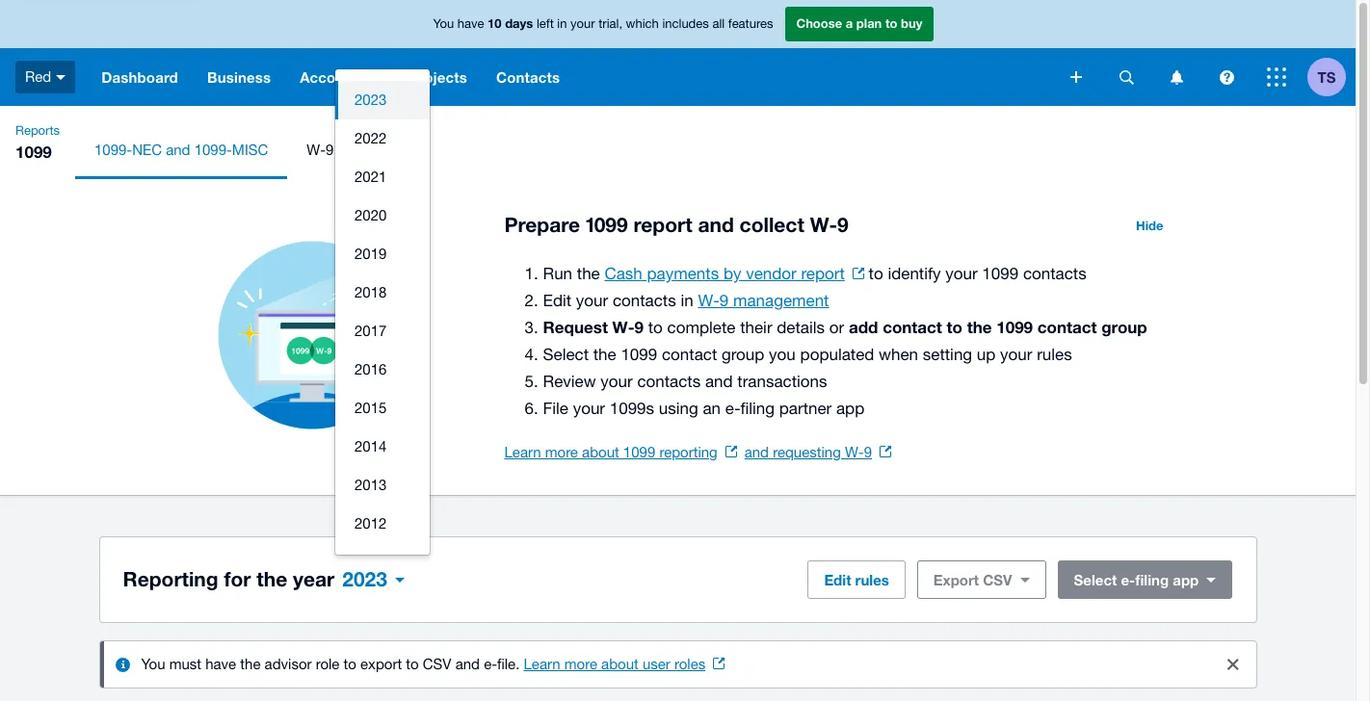 Task type: vqa. For each thing, say whether or not it's contained in the screenshot.
Smart Lists
no



Task type: locate. For each thing, give the bounding box(es) containing it.
0 horizontal spatial 1099-
[[94, 142, 132, 158]]

w- right request on the top left of page
[[613, 317, 635, 337]]

1 horizontal spatial you
[[433, 17, 454, 31]]

0 vertical spatial have
[[458, 17, 484, 31]]

1099- right nec
[[194, 142, 232, 158]]

about
[[582, 444, 620, 461], [602, 657, 639, 673]]

and up an
[[706, 372, 733, 391]]

0 horizontal spatial filing
[[741, 399, 775, 418]]

includes
[[663, 17, 709, 31]]

1 horizontal spatial select
[[1075, 572, 1118, 589]]

1 horizontal spatial management
[[734, 291, 830, 310]]

select inside edit your contacts in w-9 management request w-9 to complete their details or add contact to the 1099 contact group select the 1099 contact group you populated when setting up your rules review your contacts and transactions file your 1099s using an e-filing partner app
[[543, 345, 589, 364]]

close button
[[1214, 646, 1253, 685]]

1 horizontal spatial filing
[[1136, 572, 1170, 589]]

accounting
[[300, 68, 380, 86]]

to inside banner
[[886, 16, 898, 31]]

0 vertical spatial management
[[338, 142, 423, 158]]

0 horizontal spatial w-9 management link
[[288, 121, 442, 179]]

you inside "main content"
[[141, 657, 165, 673]]

2 1099- from the left
[[194, 142, 232, 158]]

1099 up 1099s
[[621, 345, 658, 364]]

partner
[[780, 399, 832, 418]]

banner
[[0, 0, 1357, 106]]

select
[[543, 345, 589, 364], [1075, 572, 1118, 589]]

in
[[558, 17, 567, 31], [681, 291, 694, 310]]

0 vertical spatial select
[[543, 345, 589, 364]]

select e-filing app button
[[1058, 561, 1233, 600]]

in inside you have 10 days left in your trial, which includes all features
[[558, 17, 567, 31]]

1 horizontal spatial in
[[681, 291, 694, 310]]

and requesting w-9 link
[[745, 444, 892, 461]]

1 svg image from the left
[[1120, 70, 1134, 84]]

2019
[[355, 246, 387, 262]]

the up up
[[968, 317, 993, 337]]

1 vertical spatial more
[[565, 657, 598, 673]]

0 horizontal spatial csv
[[423, 657, 452, 673]]

red button
[[0, 48, 87, 106]]

their
[[741, 318, 773, 337]]

app
[[837, 399, 865, 418], [1174, 572, 1200, 589]]

you for you have 10 days left in your trial, which includes all features
[[433, 17, 454, 31]]

rules
[[1038, 345, 1073, 364], [856, 572, 890, 589]]

transactions
[[738, 372, 828, 391]]

1 vertical spatial management
[[734, 291, 830, 310]]

0 horizontal spatial app
[[837, 399, 865, 418]]

group
[[1102, 317, 1148, 337], [722, 345, 765, 364]]

contacts
[[1024, 264, 1087, 283], [613, 291, 677, 310], [638, 372, 701, 391]]

2014 button
[[336, 428, 430, 467]]

0 vertical spatial in
[[558, 17, 567, 31]]

1 vertical spatial in
[[681, 291, 694, 310]]

0 vertical spatial edit
[[543, 291, 572, 310]]

more right file.
[[565, 657, 598, 673]]

group containing 2023
[[336, 69, 430, 555]]

contact
[[883, 317, 943, 337], [1038, 317, 1098, 337], [662, 345, 718, 364]]

edit inside button
[[825, 572, 852, 589]]

an
[[703, 399, 721, 418]]

rules right up
[[1038, 345, 1073, 364]]

the left advisor
[[240, 657, 261, 673]]

0 horizontal spatial edit
[[543, 291, 572, 310]]

to left buy
[[886, 16, 898, 31]]

your left "trial,"
[[571, 17, 595, 31]]

2023
[[355, 92, 387, 108], [342, 568, 388, 592]]

0 vertical spatial app
[[837, 399, 865, 418]]

e-
[[726, 399, 741, 418], [1122, 572, 1136, 589], [484, 657, 498, 673]]

1 vertical spatial have
[[206, 657, 236, 673]]

e- inside edit your contacts in w-9 management request w-9 to complete their details or add contact to the 1099 contact group select the 1099 contact group you populated when setting up your rules review your contacts and transactions file your 1099s using an e-filing partner app
[[726, 399, 741, 418]]

run the cash payments by vendor report
[[543, 264, 845, 283]]

your down review
[[573, 399, 606, 418]]

1 vertical spatial 2023
[[342, 568, 388, 592]]

or
[[830, 318, 845, 337]]

1 vertical spatial filing
[[1136, 572, 1170, 589]]

a
[[846, 16, 853, 31]]

2016 button
[[336, 351, 430, 390]]

1 horizontal spatial report
[[802, 264, 845, 283]]

close image
[[1228, 659, 1239, 671]]

trial,
[[599, 17, 623, 31]]

projects button
[[395, 48, 482, 106]]

and
[[166, 142, 190, 158], [698, 213, 734, 237], [706, 372, 733, 391], [745, 444, 769, 461], [456, 657, 480, 673]]

contacts
[[497, 68, 560, 86]]

2023 button
[[336, 81, 430, 120]]

1 vertical spatial learn
[[524, 657, 561, 673]]

and inside menu
[[166, 142, 190, 158]]

1099-
[[94, 142, 132, 158], [194, 142, 232, 158]]

0 vertical spatial report
[[634, 213, 693, 237]]

1 horizontal spatial svg image
[[1220, 70, 1235, 84]]

1 vertical spatial edit
[[825, 572, 852, 589]]

you left 10
[[433, 17, 454, 31]]

svg image
[[1120, 70, 1134, 84], [1220, 70, 1235, 84]]

reports link
[[8, 121, 67, 141]]

edit for edit your contacts in w-9 management request w-9 to complete their details or add contact to the 1099 contact group select the 1099 contact group you populated when setting up your rules review your contacts and transactions file your 1099s using an e-filing partner app
[[543, 291, 572, 310]]

2 vertical spatial contacts
[[638, 372, 701, 391]]

about left user
[[602, 657, 639, 673]]

more down file
[[545, 444, 578, 461]]

1 vertical spatial select
[[1075, 572, 1118, 589]]

role
[[316, 657, 340, 673]]

1 vertical spatial you
[[141, 657, 165, 673]]

1 vertical spatial app
[[1174, 572, 1200, 589]]

0 horizontal spatial in
[[558, 17, 567, 31]]

1 horizontal spatial contact
[[883, 317, 943, 337]]

projects
[[409, 68, 468, 86]]

w-
[[307, 142, 326, 158], [810, 213, 838, 237], [698, 291, 720, 310], [613, 317, 635, 337], [845, 444, 864, 461]]

csv right the export
[[423, 657, 452, 673]]

to
[[886, 16, 898, 31], [869, 264, 884, 283], [947, 317, 963, 337], [649, 318, 663, 337], [344, 657, 357, 673], [406, 657, 419, 673]]

0 horizontal spatial contact
[[662, 345, 718, 364]]

identify
[[888, 264, 941, 283]]

1099s
[[610, 399, 655, 418]]

edit for edit rules
[[825, 572, 852, 589]]

ts
[[1318, 68, 1337, 85]]

svg image
[[1268, 67, 1287, 87], [1171, 70, 1183, 84], [1071, 71, 1083, 83], [56, 75, 66, 80]]

you inside you have 10 days left in your trial, which includes all features
[[433, 17, 454, 31]]

w- right requesting
[[845, 444, 864, 461]]

app inside 'popup button'
[[1174, 572, 1200, 589]]

1099- right reports 1099
[[94, 142, 132, 158]]

report right vendor on the top right of page
[[802, 264, 845, 283]]

group
[[336, 69, 430, 555]]

have left 10
[[458, 17, 484, 31]]

0 vertical spatial contacts
[[1024, 264, 1087, 283]]

0 horizontal spatial group
[[722, 345, 765, 364]]

1099 down reports "link"
[[15, 142, 52, 162]]

0 vertical spatial you
[[433, 17, 454, 31]]

edit inside edit your contacts in w-9 management request w-9 to complete their details or add contact to the 1099 contact group select the 1099 contact group you populated when setting up your rules review your contacts and transactions file your 1099s using an e-filing partner app
[[543, 291, 572, 310]]

dashboard link
[[87, 48, 193, 106]]

in right left
[[558, 17, 567, 31]]

csv
[[984, 572, 1013, 589], [423, 657, 452, 673]]

0 horizontal spatial select
[[543, 345, 589, 364]]

0 vertical spatial rules
[[1038, 345, 1073, 364]]

1 horizontal spatial group
[[1102, 317, 1148, 337]]

1099 down to identify your 1099 contacts
[[997, 317, 1034, 337]]

your right identify
[[946, 264, 978, 283]]

report
[[634, 213, 693, 237], [802, 264, 845, 283]]

0 vertical spatial csv
[[984, 572, 1013, 589]]

1 vertical spatial about
[[602, 657, 639, 673]]

1 vertical spatial rules
[[856, 572, 890, 589]]

1 horizontal spatial have
[[458, 17, 484, 31]]

in down payments
[[681, 291, 694, 310]]

2020
[[355, 207, 387, 224]]

1 vertical spatial w-9 management link
[[698, 291, 830, 310]]

your up request on the top left of page
[[576, 291, 609, 310]]

reporting for the year
[[123, 568, 335, 592]]

1 horizontal spatial 1099-
[[194, 142, 232, 158]]

0 horizontal spatial you
[[141, 657, 165, 673]]

main content
[[0, 179, 1357, 702]]

roles
[[675, 657, 706, 673]]

2023 right year
[[342, 568, 388, 592]]

csv right export
[[984, 572, 1013, 589]]

you
[[433, 17, 454, 31], [141, 657, 165, 673]]

1099-nec and 1099-misc
[[94, 142, 268, 158]]

2020 button
[[336, 197, 430, 235]]

1099-nec and 1099-misc link
[[75, 121, 288, 179]]

days
[[505, 16, 533, 31]]

dashboard
[[101, 68, 178, 86]]

and right nec
[[166, 142, 190, 158]]

9 right collect
[[838, 213, 849, 237]]

run
[[543, 264, 573, 283]]

2023 down accounting
[[355, 92, 387, 108]]

you right warning icon
[[141, 657, 165, 673]]

rules left export
[[856, 572, 890, 589]]

have right must
[[206, 657, 236, 673]]

1 horizontal spatial rules
[[1038, 345, 1073, 364]]

0 vertical spatial 2023
[[355, 92, 387, 108]]

0 vertical spatial more
[[545, 444, 578, 461]]

the right the run
[[577, 264, 600, 283]]

0 vertical spatial w-9 management link
[[288, 121, 442, 179]]

2 horizontal spatial e-
[[1122, 572, 1136, 589]]

0 vertical spatial filing
[[741, 399, 775, 418]]

edit
[[543, 291, 572, 310], [825, 572, 852, 589]]

management down vendor on the top right of page
[[734, 291, 830, 310]]

1 horizontal spatial w-9 management link
[[698, 291, 830, 310]]

rules inside button
[[856, 572, 890, 589]]

1 horizontal spatial e-
[[726, 399, 741, 418]]

menu
[[75, 121, 1357, 179]]

export csv
[[934, 572, 1013, 589]]

about down 1099s
[[582, 444, 620, 461]]

reports 1099
[[15, 123, 60, 162]]

1099 up up
[[983, 264, 1019, 283]]

and left requesting
[[745, 444, 769, 461]]

w-9 management link
[[288, 121, 442, 179], [698, 291, 830, 310]]

management up 2021
[[338, 142, 423, 158]]

to right the export
[[406, 657, 419, 673]]

warning icon image
[[115, 658, 130, 672]]

cash payments by vendor report link
[[605, 264, 865, 283]]

edit rules
[[825, 572, 890, 589]]

1 horizontal spatial app
[[1174, 572, 1200, 589]]

0 horizontal spatial svg image
[[1120, 70, 1134, 84]]

export
[[934, 572, 980, 589]]

must
[[169, 657, 202, 673]]

when
[[879, 345, 919, 364]]

1 horizontal spatial edit
[[825, 572, 852, 589]]

0 vertical spatial e-
[[726, 399, 741, 418]]

you must have the advisor role to export to csv and e-file. learn more about user roles
[[141, 657, 706, 673]]

and up by at right
[[698, 213, 734, 237]]

choose
[[797, 16, 843, 31]]

2 vertical spatial e-
[[484, 657, 498, 673]]

1 vertical spatial e-
[[1122, 572, 1136, 589]]

more
[[545, 444, 578, 461], [565, 657, 598, 673]]

report up payments
[[634, 213, 693, 237]]

learn more about user roles link
[[524, 657, 725, 673]]

1 horizontal spatial csv
[[984, 572, 1013, 589]]

0 horizontal spatial rules
[[856, 572, 890, 589]]

prepare 1099 report and collect w-9
[[505, 213, 849, 237]]

0 vertical spatial group
[[1102, 317, 1148, 337]]

prepare
[[505, 213, 580, 237]]

9 right requesting
[[864, 444, 873, 461]]

filing inside edit your contacts in w-9 management request w-9 to complete their details or add contact to the 1099 contact group select the 1099 contact group you populated when setting up your rules review your contacts and transactions file your 1099s using an e-filing partner app
[[741, 399, 775, 418]]



Task type: describe. For each thing, give the bounding box(es) containing it.
w- up complete
[[698, 291, 720, 310]]

requesting
[[773, 444, 841, 461]]

complete
[[668, 318, 736, 337]]

cash
[[605, 264, 643, 283]]

ts button
[[1308, 48, 1357, 106]]

2013
[[355, 477, 387, 494]]

file
[[543, 399, 569, 418]]

2023 inside popup button
[[342, 568, 388, 592]]

2015
[[355, 400, 387, 416]]

and requesting w-9
[[745, 444, 873, 461]]

the right for
[[257, 568, 288, 592]]

to up setting
[[947, 317, 963, 337]]

2012 button
[[336, 505, 430, 544]]

0 horizontal spatial report
[[634, 213, 693, 237]]

file.
[[497, 657, 520, 673]]

to identify your 1099 contacts
[[865, 264, 1087, 283]]

csv inside "popup button"
[[984, 572, 1013, 589]]

payments
[[647, 264, 719, 283]]

your up 1099s
[[601, 372, 633, 391]]

1099 up 'cash'
[[586, 213, 628, 237]]

0 horizontal spatial e-
[[484, 657, 498, 673]]

which
[[626, 17, 659, 31]]

collect
[[740, 213, 805, 237]]

1099 inside reports 1099
[[15, 142, 52, 162]]

2022
[[355, 130, 387, 147]]

you have 10 days left in your trial, which includes all features
[[433, 16, 774, 31]]

w-9 management
[[307, 142, 423, 158]]

choose a plan to buy
[[797, 16, 923, 31]]

contacts button
[[482, 48, 575, 106]]

nec
[[132, 142, 162, 158]]

rules inside edit your contacts in w-9 management request w-9 to complete their details or add contact to the 1099 contact group select the 1099 contact group you populated when setting up your rules review your contacts and transactions file your 1099s using an e-filing partner app
[[1038, 345, 1073, 364]]

1099 down 1099s
[[624, 444, 656, 461]]

your inside you have 10 days left in your trial, which includes all features
[[571, 17, 595, 31]]

advisor
[[265, 657, 312, 673]]

1 vertical spatial group
[[722, 345, 765, 364]]

year
[[293, 568, 335, 592]]

app inside edit your contacts in w-9 management request w-9 to complete their details or add contact to the 1099 contact group select the 1099 contact group you populated when setting up your rules review your contacts and transactions file your 1099s using an e-filing partner app
[[837, 399, 865, 418]]

2023 inside button
[[355, 92, 387, 108]]

2018
[[355, 284, 387, 301]]

1 vertical spatial report
[[802, 264, 845, 283]]

management inside edit your contacts in w-9 management request w-9 to complete their details or add contact to the 1099 contact group select the 1099 contact group you populated when setting up your rules review your contacts and transactions file your 1099s using an e-filing partner app
[[734, 291, 830, 310]]

2 horizontal spatial contact
[[1038, 317, 1098, 337]]

your right up
[[1001, 345, 1033, 364]]

for
[[224, 568, 251, 592]]

hide button
[[1125, 210, 1176, 241]]

using
[[659, 399, 699, 418]]

2015 button
[[336, 390, 430, 428]]

up
[[977, 345, 996, 364]]

export csv button
[[918, 561, 1047, 600]]

and left file.
[[456, 657, 480, 673]]

2017 button
[[336, 312, 430, 351]]

filing inside 'popup button'
[[1136, 572, 1170, 589]]

left
[[537, 17, 554, 31]]

have inside you have 10 days left in your trial, which includes all features
[[458, 17, 484, 31]]

reporting
[[660, 444, 718, 461]]

svg image inside red popup button
[[56, 75, 66, 80]]

buy
[[902, 16, 923, 31]]

edit your contacts in w-9 management request w-9 to complete their details or add contact to the 1099 contact group select the 1099 contact group you populated when setting up your rules review your contacts and transactions file your 1099s using an e-filing partner app
[[543, 291, 1148, 418]]

reporting
[[123, 568, 219, 592]]

2018 button
[[336, 274, 430, 312]]

0 horizontal spatial have
[[206, 657, 236, 673]]

2017
[[355, 323, 387, 339]]

10
[[488, 16, 502, 31]]

you for you must have the advisor role to export to csv and e-file. learn more about user roles
[[141, 657, 165, 673]]

features
[[729, 17, 774, 31]]

0 horizontal spatial management
[[338, 142, 423, 158]]

9 left 2022
[[326, 142, 334, 158]]

9 down 'cash'
[[635, 317, 644, 337]]

user
[[643, 657, 671, 673]]

learn more about 1099 reporting
[[505, 444, 718, 461]]

business
[[207, 68, 271, 86]]

w-9 management link for reports 1099
[[288, 121, 442, 179]]

menu containing 1099-nec and 1099-misc
[[75, 121, 1357, 179]]

2014
[[355, 439, 387, 455]]

to left identify
[[869, 264, 884, 283]]

select a report year list box
[[336, 69, 430, 555]]

0 vertical spatial about
[[582, 444, 620, 461]]

1 vertical spatial csv
[[423, 657, 452, 673]]

you
[[769, 345, 796, 364]]

banner containing ts
[[0, 0, 1357, 106]]

populated
[[801, 345, 875, 364]]

2023 button
[[335, 561, 413, 600]]

business button
[[193, 48, 286, 106]]

1 vertical spatial contacts
[[613, 291, 677, 310]]

2012
[[355, 516, 387, 532]]

misc
[[232, 142, 268, 158]]

w- right collect
[[810, 213, 838, 237]]

reports
[[15, 123, 60, 138]]

hide
[[1137, 218, 1164, 233]]

w-9 management link for to identify your 1099 contacts
[[698, 291, 830, 310]]

to right role
[[344, 657, 357, 673]]

2 svg image from the left
[[1220, 70, 1235, 84]]

0 vertical spatial learn
[[505, 444, 541, 461]]

request
[[543, 317, 608, 337]]

2021
[[355, 169, 387, 185]]

main content containing prepare 1099 report and collect w-9
[[0, 179, 1357, 702]]

in inside edit your contacts in w-9 management request w-9 to complete their details or add contact to the 1099 contact group select the 1099 contact group you populated when setting up your rules review your contacts and transactions file your 1099s using an e-filing partner app
[[681, 291, 694, 310]]

e- inside 'popup button'
[[1122, 572, 1136, 589]]

learn more about 1099 reporting link
[[505, 444, 737, 461]]

accounting button
[[286, 48, 395, 106]]

the down request on the top left of page
[[594, 345, 617, 364]]

details
[[777, 318, 825, 337]]

9 down by at right
[[720, 291, 729, 310]]

2013 button
[[336, 467, 430, 505]]

select inside 'popup button'
[[1075, 572, 1118, 589]]

by
[[724, 264, 742, 283]]

review
[[543, 372, 596, 391]]

2022 button
[[336, 120, 430, 158]]

and inside edit your contacts in w-9 management request w-9 to complete their details or add contact to the 1099 contact group select the 1099 contact group you populated when setting up your rules review your contacts and transactions file your 1099s using an e-filing partner app
[[706, 372, 733, 391]]

1 1099- from the left
[[94, 142, 132, 158]]

red
[[25, 68, 51, 85]]

setting
[[923, 345, 973, 364]]

to left complete
[[649, 318, 663, 337]]

all
[[713, 17, 725, 31]]

w- left 2022
[[307, 142, 326, 158]]

plan
[[857, 16, 882, 31]]

2021 button
[[336, 158, 430, 197]]

vendor
[[746, 264, 797, 283]]



